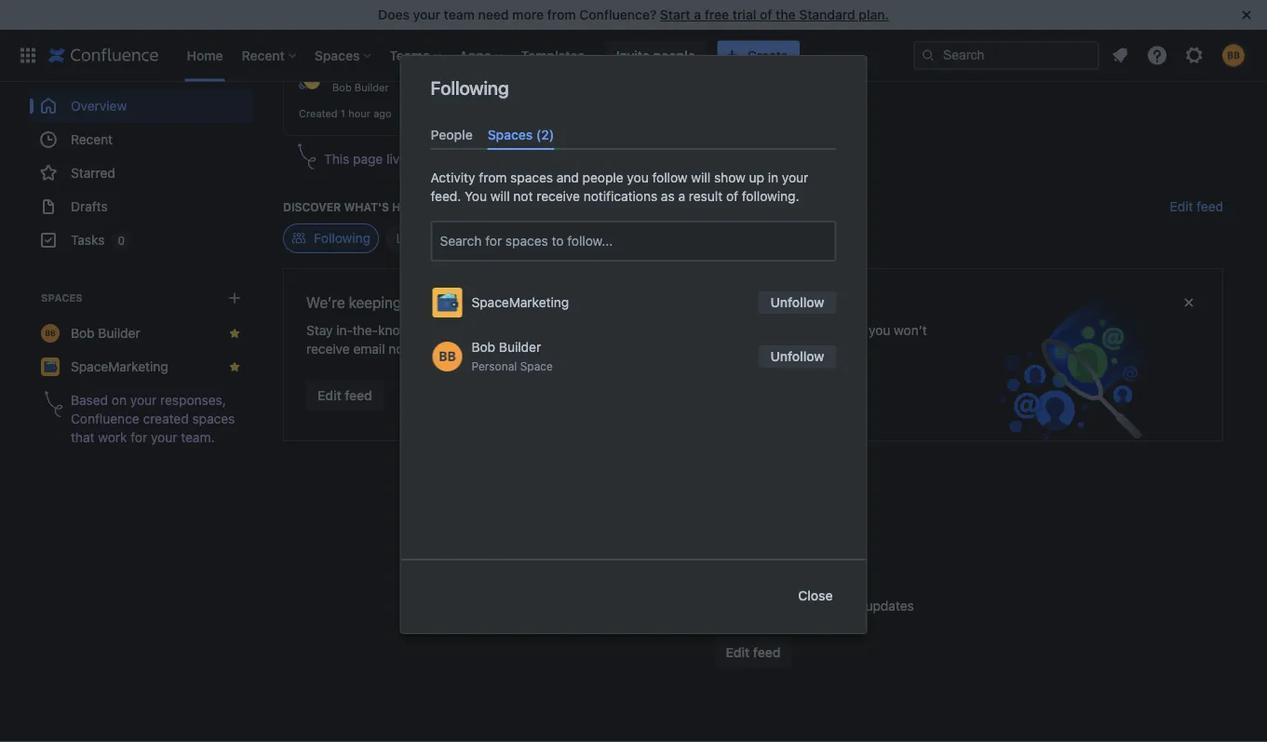 Task type: locate. For each thing, give the bounding box(es) containing it.
tab list
[[423, 119, 844, 150]]

bob up based
[[71, 326, 95, 341]]

bob down getting at the top left
[[333, 82, 352, 94]]

spaces up bob builder
[[41, 292, 83, 304]]

1 horizontal spatial notifications
[[584, 189, 658, 204]]

of
[[760, 7, 773, 22], [727, 189, 739, 204]]

your down created
[[151, 430, 177, 445]]

your up activity
[[431, 151, 458, 167]]

2 horizontal spatial edit feed
[[1170, 199, 1224, 214]]

2 horizontal spatial spaces
[[488, 127, 533, 142]]

based on your responses, confluence created spaces that work for your team.
[[71, 393, 235, 445]]

unfollow button down feed,
[[759, 346, 837, 368]]

builder up spacemarketing link
[[98, 326, 140, 341]]

0 horizontal spatial 5
[[336, 7, 342, 19]]

1 horizontal spatial bob builder link
[[333, 81, 389, 94]]

lives
[[387, 151, 414, 167]]

0 vertical spatial people
[[654, 48, 696, 63]]

0 vertical spatial spaces
[[511, 170, 553, 186]]

0 vertical spatial unfollow button
[[759, 292, 837, 314]]

builder
[[355, 82, 389, 94], [98, 326, 140, 341], [499, 340, 541, 355]]

0 vertical spatial or
[[566, 341, 578, 357]]

0 vertical spatial receive
[[537, 189, 580, 204]]

spaces
[[315, 48, 360, 63], [488, 127, 533, 142], [41, 292, 83, 304]]

responses,
[[160, 393, 226, 408]]

1 vertical spatial receive
[[306, 341, 350, 357]]

edit for leftmost edit feed button
[[318, 388, 342, 403]]

and for will
[[556, 151, 578, 167]]

show
[[605, 151, 636, 167], [714, 170, 746, 186], [714, 323, 745, 338]]

1 horizontal spatial the
[[665, 151, 685, 167]]

1 horizontal spatial a
[[694, 7, 701, 22]]

in-
[[336, 323, 353, 338]]

0 horizontal spatial people
[[489, 323, 530, 338]]

trial
[[733, 7, 757, 22]]

confluence?
[[580, 7, 657, 22]]

you
[[640, 151, 662, 167], [627, 170, 649, 186], [405, 294, 430, 312], [869, 323, 891, 338]]

free
[[705, 7, 729, 22]]

getting started in confluence bob builder
[[333, 66, 518, 94]]

edit
[[1170, 199, 1194, 214], [318, 388, 342, 403], [726, 645, 750, 660]]

1 vertical spatial edit
[[318, 388, 342, 403]]

spaces inside based on your responses, confluence created spaces that work for your team.
[[192, 411, 235, 427]]

feed
[[1197, 199, 1224, 214], [642, 341, 669, 357], [345, 388, 372, 403], [781, 598, 808, 614], [753, 645, 781, 660]]

for right search
[[486, 234, 502, 249]]

you right but
[[869, 323, 891, 338]]

builder up the space
[[499, 340, 541, 355]]

2 vertical spatial and
[[533, 323, 556, 338]]

to,
[[547, 341, 563, 357]]

builder down getting at the top left
[[355, 82, 389, 94]]

0 vertical spatial for
[[486, 234, 502, 249]]

0 horizontal spatial edit
[[318, 388, 342, 403]]

confluence image
[[48, 44, 159, 67], [48, 44, 159, 67]]

your up the following. on the top right of page
[[782, 170, 809, 186]]

1 vertical spatial spacemarketing
[[71, 359, 168, 374]]

1 horizontal spatial spacemarketing
[[472, 295, 569, 310]]

this page lives in your personal space and will show you the basics.
[[324, 151, 730, 167]]

1 horizontal spatial spaces
[[315, 48, 360, 63]]

from inside 'activity from spaces and people you follow will show up in your feed. you will not receive notifications as a result of following.'
[[479, 170, 507, 186]]

1 horizontal spatial builder
[[355, 82, 389, 94]]

1 vertical spatial edit feed button
[[306, 381, 384, 411]]

0 horizontal spatial activity
[[644, 323, 687, 338]]

2 vertical spatial show
[[714, 323, 745, 338]]

2 minutes from the left
[[663, 7, 702, 19]]

1 vertical spatial of
[[727, 189, 739, 204]]

0 vertical spatial unfollow
[[771, 295, 825, 310]]

1 vertical spatial edit feed
[[318, 388, 372, 403]]

1 vertical spatial following
[[314, 231, 371, 246]]

2 horizontal spatial for
[[811, 598, 828, 614]]

tab list inside following dialog
[[423, 119, 844, 150]]

minutes up spaces popup button
[[345, 7, 384, 19]]

2 vertical spatial the
[[449, 294, 470, 312]]

and down this page lives in your personal space and will show you the basics.
[[557, 170, 579, 186]]

bob builder link up hour
[[333, 81, 389, 94]]

search image
[[921, 48, 936, 63]]

spaces inside popup button
[[315, 48, 360, 63]]

spaces up team. in the bottom of the page
[[192, 411, 235, 427]]

2 horizontal spatial the
[[776, 7, 796, 22]]

unfollow button up feed,
[[759, 292, 837, 314]]

0 horizontal spatial from
[[479, 170, 507, 186]]

bob for bob builder personal space
[[472, 340, 496, 355]]

no more activity
[[686, 560, 821, 582]]

your inside 'activity from spaces and people you follow will show up in your feed. you will not receive notifications as a result of following.'
[[782, 170, 809, 186]]

following down the apps
[[431, 76, 509, 98]]

1 horizontal spatial edit feed
[[726, 645, 781, 660]]

1 vertical spatial a
[[679, 189, 686, 204]]

anytime.
[[672, 341, 724, 357]]

settings icon image
[[1184, 44, 1206, 67]]

receive right not
[[537, 189, 580, 204]]

0 vertical spatial from
[[547, 7, 576, 22]]

ago up the started at top
[[386, 7, 405, 19]]

0 horizontal spatial edit feed
[[318, 388, 372, 403]]

the up follow
[[665, 151, 685, 167]]

spacemarketing link
[[30, 350, 253, 384]]

unfollow
[[771, 295, 825, 310], [771, 349, 825, 364]]

0 horizontal spatial a
[[679, 189, 686, 204]]

show down basics.
[[714, 170, 746, 186]]

people up follow...
[[583, 170, 624, 186]]

for
[[486, 234, 502, 249], [131, 430, 147, 445], [811, 598, 828, 614]]

you inside 'activity from spaces and people you follow will show up in your feed. you will not receive notifications as a result of following.'
[[627, 170, 649, 186]]

2 unfollow button from the top
[[759, 346, 837, 368]]

this
[[324, 151, 350, 167]]

bob up personal
[[472, 340, 496, 355]]

5 right visited at the top
[[654, 7, 660, 19]]

and inside 'stay in-the-know by following people and spaces. their activity will show up in your feed, but you won't receive email notifications about it. add to, or edit, your feed anytime.'
[[533, 323, 556, 338]]

1 vertical spatial bob builder link
[[30, 317, 253, 350]]

but
[[846, 323, 866, 338]]

1 horizontal spatial bob
[[333, 82, 352, 94]]

for inside following dialog
[[486, 234, 502, 249]]

and inside 'activity from spaces and people you follow will show up in your feed. you will not receive notifications as a result of following.'
[[557, 170, 579, 186]]

following
[[431, 76, 509, 98], [314, 231, 371, 246]]

spaces button
[[309, 41, 379, 70]]

spaces inside tab list
[[488, 127, 533, 142]]

and
[[556, 151, 578, 167], [557, 170, 579, 186], [533, 323, 556, 338]]

search for spaces to follow...
[[440, 234, 613, 249]]

1 vertical spatial activity
[[761, 560, 821, 582]]

from down the personal
[[479, 170, 507, 186]]

1 vertical spatial notifications
[[389, 341, 463, 357]]

0 vertical spatial spacemarketing
[[472, 295, 569, 310]]

0 horizontal spatial bob builder link
[[30, 317, 253, 350]]

or right to,
[[566, 341, 578, 357]]

1 horizontal spatial people
[[583, 170, 624, 186]]

activity up anytime.
[[644, 323, 687, 338]]

unstar this space image
[[227, 360, 242, 374]]

ago for created 1 hour ago
[[374, 108, 392, 120]]

notifications inside 'activity from spaces and people you follow will show up in your feed. you will not receive notifications as a result of following.'
[[584, 189, 658, 204]]

people up it.
[[489, 323, 530, 338]]

popular
[[417, 231, 463, 246]]

basics.
[[688, 151, 730, 167]]

up up the following. on the top right of page
[[749, 170, 765, 186]]

standard
[[799, 7, 856, 22]]

space
[[517, 151, 553, 167]]

know
[[378, 323, 410, 338]]

as
[[661, 189, 675, 204]]

more
[[512, 7, 544, 22], [714, 560, 757, 582], [832, 598, 862, 614]]

a right the as
[[679, 189, 686, 204]]

more right need
[[512, 7, 544, 22]]

1 horizontal spatial edit feed button
[[715, 638, 792, 668]]

will
[[582, 151, 601, 167], [692, 170, 711, 186], [491, 189, 510, 204], [691, 323, 710, 338]]

0 horizontal spatial minutes
[[345, 7, 384, 19]]

2 vertical spatial edit
[[726, 645, 750, 660]]

1 horizontal spatial edit
[[726, 645, 750, 660]]

2 vertical spatial people
[[489, 323, 530, 338]]

your left team
[[413, 7, 441, 22]]

1 vertical spatial more
[[714, 560, 757, 582]]

a left free
[[694, 7, 701, 22]]

0 horizontal spatial of
[[727, 189, 739, 204]]

0 vertical spatial edit feed button
[[1170, 197, 1224, 216]]

for right work
[[131, 430, 147, 445]]

notifications left the as
[[584, 189, 658, 204]]

0 vertical spatial edit feed
[[1170, 199, 1224, 214]]

a
[[694, 7, 701, 22], [679, 189, 686, 204]]

in up the following. on the top right of page
[[768, 170, 779, 186]]

drafts link
[[30, 190, 253, 224]]

you inside 'stay in-the-know by following people and spaces. their activity will show up in your feed, but you won't receive email notifications about it. add to, or edit, your feed anytime.'
[[869, 323, 891, 338]]

created
[[299, 108, 338, 120]]

spaces left to
[[506, 234, 548, 249]]

show up anytime.
[[714, 323, 745, 338]]

group
[[30, 89, 253, 257]]

a inside 'activity from spaces and people you follow will show up in your feed. you will not receive notifications as a result of following.'
[[679, 189, 686, 204]]

1 unfollow from the top
[[771, 295, 825, 310]]

in up "following"
[[433, 294, 445, 312]]

receive inside 'stay in-the-know by following people and spaces. their activity will show up in your feed, but you won't receive email notifications about it. add to, or edit, your feed anytime.'
[[306, 341, 350, 357]]

from up the templates
[[547, 7, 576, 22]]

check back later or refine your feed for more updates
[[593, 598, 915, 614]]

follow
[[653, 170, 688, 186]]

1 vertical spatial spaces
[[506, 234, 548, 249]]

:wave: image
[[299, 67, 321, 89], [299, 67, 321, 89]]

unfollow button
[[759, 292, 837, 314], [759, 346, 837, 368]]

1 vertical spatial for
[[131, 430, 147, 445]]

up inside 'stay in-the-know by following people and spaces. their activity will show up in your feed, but you won't receive email notifications about it. add to, or edit, your feed anytime.'
[[749, 323, 764, 338]]

spacemarketing up on
[[71, 359, 168, 374]]

unfollow up feed,
[[771, 295, 825, 310]]

activity up close
[[761, 560, 821, 582]]

1 horizontal spatial receive
[[537, 189, 580, 204]]

your
[[413, 7, 441, 22], [431, 151, 458, 167], [782, 170, 809, 186], [782, 323, 808, 338], [612, 341, 639, 357], [130, 393, 157, 408], [151, 430, 177, 445], [751, 598, 778, 614]]

1 vertical spatial or
[[697, 598, 710, 614]]

2 unfollow from the top
[[771, 349, 825, 364]]

1 horizontal spatial confluence
[[446, 66, 518, 81]]

for left updates
[[811, 598, 828, 614]]

in right the started at top
[[431, 66, 443, 81]]

later
[[667, 598, 694, 614]]

confluence inside getting started in confluence bob builder
[[446, 66, 518, 81]]

people
[[654, 48, 696, 63], [583, 170, 624, 186], [489, 323, 530, 338]]

not
[[514, 189, 533, 204]]

1 vertical spatial people
[[583, 170, 624, 186]]

feed.
[[431, 189, 461, 204]]

we're keeping you in the loop
[[306, 294, 503, 312]]

spacemarketing up it.
[[472, 295, 569, 310]]

following down what's
[[314, 231, 371, 246]]

1 vertical spatial from
[[479, 170, 507, 186]]

up inside 'activity from spaces and people you follow will show up in your feed. you will not receive notifications as a result of following.'
[[749, 170, 765, 186]]

bob builder link
[[333, 81, 389, 94], [30, 317, 253, 350]]

confluence up work
[[71, 411, 139, 427]]

1 horizontal spatial minutes
[[663, 7, 702, 19]]

2 vertical spatial edit feed
[[726, 645, 781, 660]]

in inside getting started in confluence bob builder
[[431, 66, 443, 81]]

feed inside 'stay in-the-know by following people and spaces. their activity will show up in your feed, but you won't receive email notifications about it. add to, or edit, your feed anytime.'
[[642, 341, 669, 357]]

1 vertical spatial spaces
[[488, 127, 533, 142]]

tab list containing people
[[423, 119, 844, 150]]

1 vertical spatial show
[[714, 170, 746, 186]]

unfollow down feed,
[[771, 349, 825, 364]]

2 horizontal spatial builder
[[499, 340, 541, 355]]

0 vertical spatial activity
[[644, 323, 687, 338]]

0 horizontal spatial confluence
[[71, 411, 139, 427]]

your down their
[[612, 341, 639, 357]]

spaces up getting at the top left
[[315, 48, 360, 63]]

0 vertical spatial the
[[776, 7, 796, 22]]

following dialog
[[401, 56, 867, 633]]

1 horizontal spatial for
[[486, 234, 502, 249]]

in
[[431, 66, 443, 81], [417, 151, 428, 167], [768, 170, 779, 186], [433, 294, 445, 312], [767, 323, 778, 338]]

2 horizontal spatial edit
[[1170, 199, 1194, 214]]

1 5 from the left
[[336, 7, 342, 19]]

will up anytime.
[[691, 323, 710, 338]]

apps button
[[454, 41, 510, 70]]

activity
[[644, 323, 687, 338], [761, 560, 821, 582]]

bob builder link up on
[[30, 317, 253, 350]]

0 vertical spatial edit
[[1170, 199, 1194, 214]]

2 vertical spatial more
[[832, 598, 862, 614]]

0 horizontal spatial bob
[[71, 326, 95, 341]]

created
[[143, 411, 189, 427]]

edit feed button
[[1170, 197, 1224, 216], [306, 381, 384, 411], [715, 638, 792, 668]]

notifications down by
[[389, 341, 463, 357]]

we're
[[306, 294, 345, 312]]

1 vertical spatial unfollow button
[[759, 346, 837, 368]]

spaces down space
[[511, 170, 553, 186]]

or right later on the right of page
[[697, 598, 710, 614]]

feed for leftmost edit feed button
[[345, 388, 372, 403]]

people down the start
[[654, 48, 696, 63]]

1 horizontal spatial of
[[760, 7, 773, 22]]

1 vertical spatial up
[[749, 323, 764, 338]]

people inside button
[[654, 48, 696, 63]]

edit feed for bottommost edit feed button
[[726, 645, 781, 660]]

0 vertical spatial notifications
[[584, 189, 658, 204]]

1
[[341, 108, 346, 120]]

0 vertical spatial following
[[431, 76, 509, 98]]

confluence down the apps
[[446, 66, 518, 81]]

more up refine
[[714, 560, 757, 582]]

banner
[[0, 29, 1268, 82]]

ago right hour
[[374, 108, 392, 120]]

0 horizontal spatial or
[[566, 341, 578, 357]]

add
[[519, 341, 543, 357]]

1 horizontal spatial more
[[714, 560, 757, 582]]

keeping
[[349, 294, 402, 312]]

close message box image
[[1178, 292, 1201, 314]]

None text field
[[440, 232, 444, 251]]

activity inside 'stay in-the-know by following people and spaces. their activity will show up in your feed, but you won't receive email notifications about it. add to, or edit, your feed anytime.'
[[644, 323, 687, 338]]

5 up spaces popup button
[[336, 7, 342, 19]]

of right trial at the top right of the page
[[760, 7, 773, 22]]

0 vertical spatial and
[[556, 151, 578, 167]]

the
[[776, 7, 796, 22], [665, 151, 685, 167], [449, 294, 470, 312]]

minutes left free
[[663, 7, 702, 19]]

0 horizontal spatial the
[[449, 294, 470, 312]]

0 horizontal spatial for
[[131, 430, 147, 445]]

in left feed,
[[767, 323, 778, 338]]

overview link
[[30, 89, 253, 123]]

will up 'activity from spaces and people you follow will show up in your feed. you will not receive notifications as a result of following.'
[[582, 151, 601, 167]]

show up 'activity from spaces and people you follow will show up in your feed. you will not receive notifications as a result of following.'
[[605, 151, 636, 167]]

ago left trial at the top right of the page
[[705, 7, 723, 19]]

2 vertical spatial spaces
[[192, 411, 235, 427]]

your right refine
[[751, 598, 778, 614]]

stay in-the-know by following people and spaces. their activity will show up in your feed, but you won't receive email notifications about it. add to, or edit, your feed anytime.
[[306, 323, 927, 357]]

people inside 'stay in-the-know by following people and spaces. their activity will show up in your feed, but you won't receive email notifications about it. add to, or edit, your feed anytime.'
[[489, 323, 530, 338]]

and up to,
[[533, 323, 556, 338]]

in right "lives"
[[417, 151, 428, 167]]

builder inside "bob builder personal space"
[[499, 340, 541, 355]]

1 vertical spatial and
[[557, 170, 579, 186]]

0 horizontal spatial following
[[314, 231, 371, 246]]

1 horizontal spatial from
[[547, 7, 576, 22]]

global element
[[11, 29, 914, 82]]

more left updates
[[832, 598, 862, 614]]

receive down stay
[[306, 341, 350, 357]]

you left follow
[[627, 170, 649, 186]]

5
[[336, 7, 342, 19], [654, 7, 660, 19]]

banner containing home
[[0, 29, 1268, 82]]

spaces inside 'activity from spaces and people you follow will show up in your feed. you will not receive notifications as a result of following.'
[[511, 170, 553, 186]]

0 horizontal spatial spacemarketing
[[71, 359, 168, 374]]

0 vertical spatial spaces
[[315, 48, 360, 63]]

people inside 'activity from spaces and people you follow will show up in your feed. you will not receive notifications as a result of following.'
[[583, 170, 624, 186]]

up left feed,
[[749, 323, 764, 338]]

bob inside "bob builder personal space"
[[472, 340, 496, 355]]

receive inside 'activity from spaces and people you follow will show up in your feed. you will not receive notifications as a result of following.'
[[537, 189, 580, 204]]

what's
[[344, 200, 389, 213]]

0 vertical spatial confluence
[[446, 66, 518, 81]]

0 horizontal spatial receive
[[306, 341, 350, 357]]

and right space
[[556, 151, 578, 167]]

spaces up this page lives in your personal space and will show you the basics.
[[488, 127, 533, 142]]

of right result
[[727, 189, 739, 204]]

the up "following"
[[449, 294, 470, 312]]

bob
[[333, 82, 352, 94], [71, 326, 95, 341], [472, 340, 496, 355]]

the right trial at the top right of the page
[[776, 7, 796, 22]]

0 horizontal spatial notifications
[[389, 341, 463, 357]]

2 horizontal spatial bob
[[472, 340, 496, 355]]



Task type: vqa. For each thing, say whether or not it's contained in the screenshot.
PDF export at the top
no



Task type: describe. For each thing, give the bounding box(es) containing it.
spaces for to
[[506, 234, 548, 249]]

edit,
[[582, 341, 609, 357]]

spacemarketing inside following dialog
[[472, 295, 569, 310]]

about
[[466, 341, 501, 357]]

announcements button
[[479, 224, 616, 253]]

team.
[[181, 430, 215, 445]]

people
[[431, 127, 473, 142]]

none text field inside following dialog
[[440, 232, 444, 251]]

invite
[[617, 48, 650, 63]]

tasks
[[71, 232, 105, 248]]

your left feed,
[[782, 323, 808, 338]]

search
[[440, 234, 482, 249]]

edit feed for leftmost edit feed button
[[318, 388, 372, 403]]

following
[[432, 323, 485, 338]]

feed for bottommost edit feed button
[[753, 645, 781, 660]]

2 horizontal spatial edit feed button
[[1170, 197, 1224, 216]]

activity from spaces and people you follow will show up in your feed. you will not receive notifications as a result of following.
[[431, 170, 809, 204]]

on
[[112, 393, 127, 408]]

unfollow for 1st 'unfollow' button from the top
[[771, 295, 825, 310]]

starred link
[[30, 156, 253, 190]]

by
[[413, 323, 428, 338]]

refine
[[713, 598, 747, 614]]

1 horizontal spatial or
[[697, 598, 710, 614]]

feed for right edit feed button
[[1197, 199, 1224, 214]]

edit for right edit feed button
[[1170, 199, 1194, 214]]

following button
[[283, 224, 379, 253]]

that
[[71, 430, 95, 445]]

will up result
[[692, 170, 711, 186]]

spaces for and
[[511, 170, 553, 186]]

of inside 'activity from spaces and people you follow will show up in your feed. you will not receive notifications as a result of following.'
[[727, 189, 739, 204]]

space
[[520, 360, 553, 373]]

templates link
[[516, 41, 590, 70]]

page
[[353, 151, 383, 167]]

you up follow
[[640, 151, 662, 167]]

bob builder personal space
[[472, 340, 553, 373]]

0 vertical spatial of
[[760, 7, 773, 22]]

need
[[478, 7, 509, 22]]

home
[[187, 48, 223, 63]]

announcements
[[510, 231, 607, 246]]

notifications inside 'stay in-the-know by following people and spaces. their activity will show up in your feed, but you won't receive email notifications about it. add to, or edit, your feed anytime.'
[[389, 341, 463, 357]]

based
[[71, 393, 108, 408]]

updates
[[866, 598, 915, 614]]

hour
[[349, 108, 371, 120]]

edit feed for right edit feed button
[[1170, 199, 1224, 214]]

unfollow for second 'unfollow' button from the top
[[771, 349, 825, 364]]

bob inside getting started in confluence bob builder
[[333, 82, 352, 94]]

invite people
[[617, 48, 696, 63]]

2 vertical spatial for
[[811, 598, 828, 614]]

builder for bob builder
[[98, 326, 140, 341]]

getting
[[333, 66, 379, 81]]

5 minutes ago
[[336, 7, 405, 19]]

1 unfollow button from the top
[[759, 292, 837, 314]]

builder for bob builder personal space
[[499, 340, 541, 355]]

starred
[[71, 165, 115, 181]]

spaces.
[[559, 323, 606, 338]]

loop
[[474, 294, 503, 312]]

(2)
[[536, 127, 555, 142]]

0 horizontal spatial spaces
[[41, 292, 83, 304]]

happening
[[392, 200, 459, 213]]

feed,
[[812, 323, 842, 338]]

unstar this space image
[[227, 326, 242, 341]]

activity
[[431, 170, 476, 186]]

result
[[689, 189, 723, 204]]

Search field
[[914, 41, 1100, 70]]

their
[[609, 323, 640, 338]]

close image
[[1236, 4, 1258, 26]]

start
[[660, 7, 691, 22]]

and for spaces.
[[533, 323, 556, 338]]

bob for bob builder
[[71, 326, 95, 341]]

templates
[[521, 48, 585, 63]]

to
[[552, 234, 564, 249]]

2 5 from the left
[[654, 7, 660, 19]]

builder inside getting started in confluence bob builder
[[355, 82, 389, 94]]

for inside based on your responses, confluence created spaces that work for your team.
[[131, 430, 147, 445]]

start a free trial of the standard plan. link
[[660, 7, 889, 22]]

following inside dialog
[[431, 76, 509, 98]]

spaces (2)
[[488, 127, 555, 142]]

0 vertical spatial bob builder link
[[333, 81, 389, 94]]

email
[[353, 341, 385, 357]]

back
[[634, 598, 663, 614]]

recent link
[[30, 123, 253, 156]]

created 1 hour ago
[[299, 108, 392, 120]]

show inside 'activity from spaces and people you follow will show up in your feed. you will not receive notifications as a result of following.'
[[714, 170, 746, 186]]

invite people button
[[605, 41, 707, 70]]

confluence inside based on your responses, confluence created spaces that work for your team.
[[71, 411, 139, 427]]

2 vertical spatial edit feed button
[[715, 638, 792, 668]]

recent
[[71, 132, 113, 147]]

1 vertical spatial the
[[665, 151, 685, 167]]

you
[[465, 189, 487, 204]]

following inside button
[[314, 231, 371, 246]]

close
[[798, 588, 833, 604]]

popular button
[[387, 224, 472, 253]]

create a space image
[[224, 287, 246, 309]]

1 minutes from the left
[[345, 7, 384, 19]]

1 horizontal spatial activity
[[761, 560, 821, 582]]

plan.
[[859, 7, 889, 22]]

no
[[686, 560, 710, 582]]

in inside 'activity from spaces and people you follow will show up in your feed. you will not receive notifications as a result of following.'
[[768, 170, 779, 186]]

it.
[[504, 341, 516, 357]]

in inside 'stay in-the-know by following people and spaces. their activity will show up in your feed, but you won't receive email notifications about it. add to, or edit, your feed anytime.'
[[767, 323, 778, 338]]

show inside 'stay in-the-know by following people and spaces. their activity will show up in your feed, but you won't receive email notifications about it. add to, or edit, your feed anytime.'
[[714, 323, 745, 338]]

drafts
[[71, 199, 108, 214]]

2 horizontal spatial more
[[832, 598, 862, 614]]

bob builder
[[71, 326, 140, 341]]

won't
[[894, 323, 927, 338]]

ago for visited 5 minutes ago
[[705, 7, 723, 19]]

team
[[444, 7, 475, 22]]

stay
[[306, 323, 333, 338]]

edit for bottommost edit feed button
[[726, 645, 750, 660]]

your right on
[[130, 393, 157, 408]]

0
[[118, 234, 125, 247]]

started
[[383, 66, 428, 81]]

group containing overview
[[30, 89, 253, 257]]

does
[[378, 7, 410, 22]]

discover
[[283, 200, 341, 213]]

overview
[[71, 98, 127, 114]]

spacemarketing inside spacemarketing link
[[71, 359, 168, 374]]

does your team need more from confluence? start a free trial of the standard plan.
[[378, 7, 889, 22]]

or inside 'stay in-the-know by following people and spaces. their activity will show up in your feed, but you won't receive email notifications about it. add to, or edit, your feed anytime.'
[[566, 341, 578, 357]]

will inside 'stay in-the-know by following people and spaces. their activity will show up in your feed, but you won't receive email notifications about it. add to, or edit, your feed anytime.'
[[691, 323, 710, 338]]

visited
[[618, 7, 651, 19]]

check
[[593, 598, 631, 614]]

discover what's happening
[[283, 200, 459, 213]]

0 horizontal spatial more
[[512, 7, 544, 22]]

you up by
[[405, 294, 430, 312]]

0 horizontal spatial edit feed button
[[306, 381, 384, 411]]

apps
[[460, 48, 491, 63]]

0 vertical spatial show
[[605, 151, 636, 167]]

will left not
[[491, 189, 510, 204]]

personal
[[461, 151, 513, 167]]



